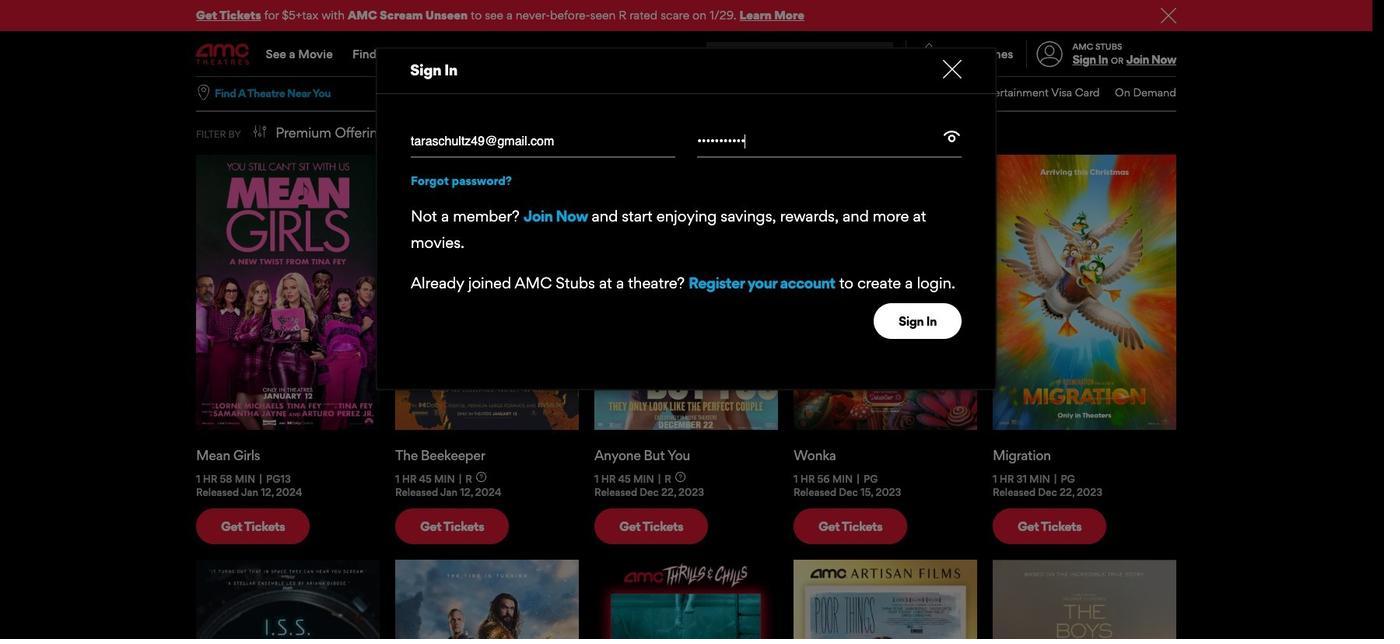 Task type: describe. For each thing, give the bounding box(es) containing it.
submit search icon image
[[875, 48, 887, 61]]

6 menu item from the left
[[1100, 77, 1177, 109]]

movie poster for poor things image
[[794, 561, 977, 640]]

movie poster for migration image
[[993, 155, 1177, 430]]

more information about image
[[675, 473, 686, 483]]

5 menu item from the left
[[933, 77, 1100, 109]]

Email email field
[[411, 127, 675, 158]]

user profile image
[[1028, 42, 1072, 67]]

movie poster for night swim image
[[595, 561, 778, 640]]

movie poster for mean girls image
[[196, 155, 380, 430]]

more information about image
[[476, 473, 486, 483]]

1 menu item from the left
[[674, 77, 755, 109]]

movie poster for aquaman and the lost kingdom image
[[395, 561, 579, 640]]

movie poster for wonka image
[[794, 155, 977, 430]]

movie poster for anyone but you image
[[595, 155, 778, 430]]

2 menu item from the left
[[755, 77, 821, 109]]



Task type: vqa. For each thing, say whether or not it's contained in the screenshot.
sixth "menu item" from right
yes



Task type: locate. For each thing, give the bounding box(es) containing it.
movie poster for the boys in the boat image
[[993, 561, 1177, 640]]

movie poster for the beekeeper image
[[395, 155, 579, 430]]

cookie consent banner dialog
[[0, 598, 1384, 640]]

amc logo image
[[196, 44, 251, 65], [196, 44, 251, 65]]

4 menu item from the left
[[867, 77, 933, 109]]

close element
[[943, 60, 962, 79]]

menu item
[[674, 77, 755, 109], [755, 77, 821, 109], [821, 77, 867, 109], [867, 77, 933, 109], [933, 77, 1100, 109], [1100, 77, 1177, 109]]

menu
[[196, 33, 1177, 76], [674, 77, 1177, 109]]

Password password field
[[697, 127, 942, 156]]

showtimes image
[[907, 40, 952, 68]]

0 vertical spatial menu
[[196, 33, 1177, 76]]

movie poster for i.s.s. image
[[196, 561, 380, 640]]

3 menu item from the left
[[821, 77, 867, 109]]

sign in or join amc stubs element
[[1026, 33, 1177, 76]]

1 vertical spatial menu
[[674, 77, 1177, 109]]

close image
[[943, 60, 962, 79]]



